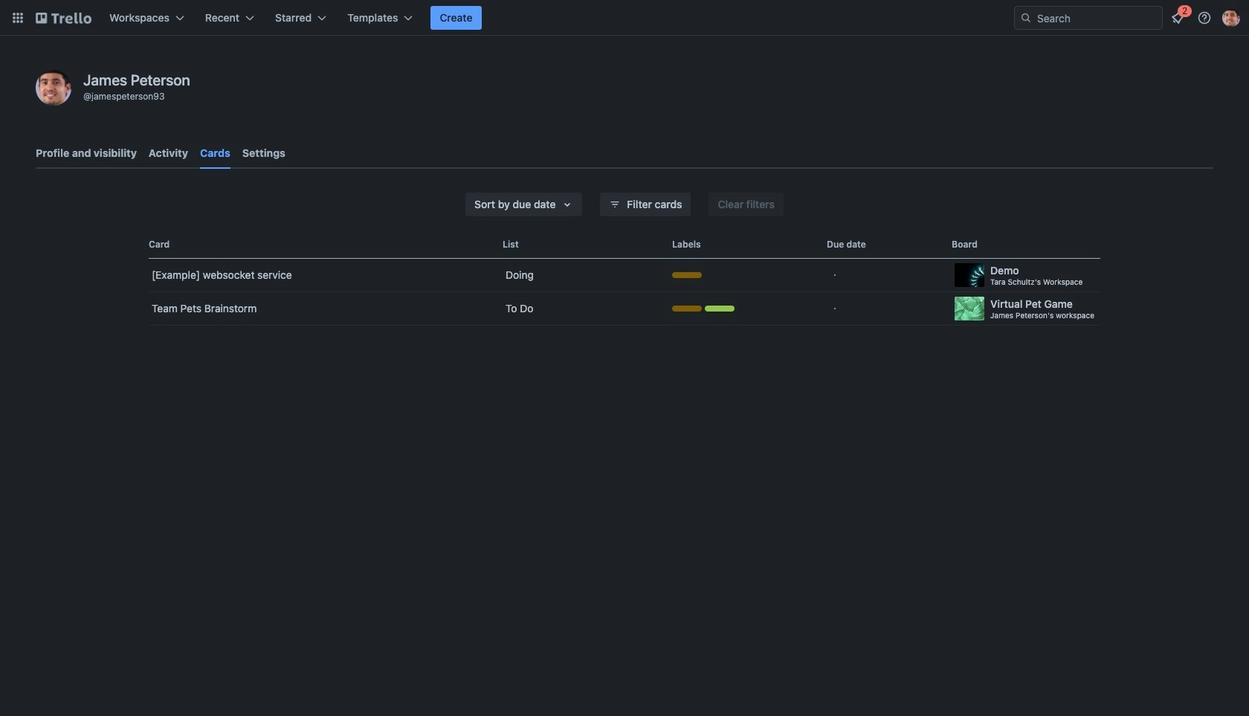 Task type: vqa. For each thing, say whether or not it's contained in the screenshot.
Click to unstar this board. It will be removed from your starred list. "icon"
no



Task type: locate. For each thing, give the bounding box(es) containing it.
2 notifications image
[[1169, 9, 1187, 27]]

james peterson (jamespeterson93) image
[[1223, 9, 1241, 27], [36, 70, 71, 106]]

back to home image
[[36, 6, 91, 30]]

james peterson (jamespeterson93) image down back to home image
[[36, 70, 71, 106]]

color: yellow, title: none image
[[672, 306, 702, 312]]

0 horizontal spatial james peterson (jamespeterson93) image
[[36, 70, 71, 106]]

james peterson (jamespeterson93) image inside primary element
[[1223, 9, 1241, 27]]

james peterson (jamespeterson93) image right the open information menu icon
[[1223, 9, 1241, 27]]

1 horizontal spatial james peterson (jamespeterson93) image
[[1223, 9, 1241, 27]]

Search field
[[1033, 7, 1163, 28]]

primary element
[[0, 0, 1250, 36]]

0 vertical spatial james peterson (jamespeterson93) image
[[1223, 9, 1241, 27]]



Task type: describe. For each thing, give the bounding box(es) containing it.
search image
[[1021, 12, 1033, 24]]

open information menu image
[[1198, 10, 1213, 25]]

color: yellow, title: "ready to merge" element
[[672, 272, 702, 278]]

color: bold lime, title: "team task" element
[[705, 306, 735, 312]]

1 vertical spatial james peterson (jamespeterson93) image
[[36, 70, 71, 106]]



